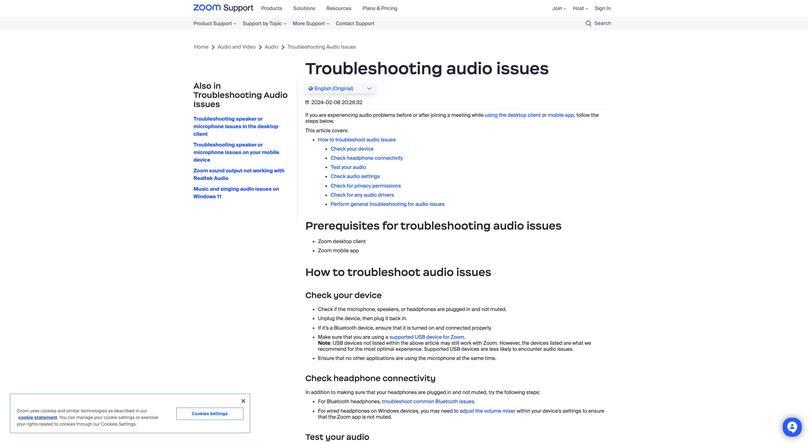 Task type: vqa. For each thing, say whether or not it's contained in the screenshot.
the top OUR
yes



Task type: locate. For each thing, give the bounding box(es) containing it.
cookies down can
[[60, 421, 75, 427]]

if
[[334, 306, 337, 313]]

microphone inside 'troubleshooting speaker or microphone issues in the desktop client'
[[194, 123, 224, 130]]

2 horizontal spatial using
[[485, 112, 498, 119]]

support down the zoom support image
[[213, 20, 232, 27]]

device up the supported
[[427, 334, 442, 340]]

1 horizontal spatial cookie
[[104, 415, 117, 420]]

no
[[346, 355, 352, 362]]

settings
[[361, 173, 380, 180], [563, 408, 582, 414], [118, 415, 135, 420]]

2 horizontal spatial you
[[421, 408, 429, 414]]

0 horizontal spatial article
[[316, 127, 331, 134]]

1 vertical spatial app
[[350, 247, 359, 254]]

1 horizontal spatial may
[[441, 340, 451, 347]]

search image
[[586, 21, 592, 26]]

ensure that no other applications are using the microphone at the same time.
[[318, 355, 497, 362]]

that inside within your device's settings to ensure that the zoom app is not muted.
[[318, 414, 327, 420]]

how inside this article covers: how to troubleshoot audio issues check your device check headphone connectivity test your audio check audio settings check for privacy permissions check for any audio drivers perform general troubleshooting for audio issues
[[318, 136, 329, 143]]

muted. inside check if the microphone, speakers, or headphones are plugged in and not muted. unplug the device, then plug it back in. if it's a bluetooth device, ensure that it is turned on and connected properly.
[[491, 306, 507, 313]]

sign
[[595, 5, 606, 12]]

at
[[457, 355, 461, 362]]

1 horizontal spatial if
[[318, 325, 321, 331]]

support inside contact support link
[[356, 20, 375, 27]]

headphone inside this article covers: how to troubleshoot audio issues check your device check headphone connectivity test your audio check audio settings check for privacy permissions check for any audio drivers perform general troubleshooting for audio issues
[[347, 155, 374, 161]]

1 vertical spatial microphone
[[194, 149, 224, 156]]

your up the if
[[334, 290, 353, 301]]

muted. inside within your device's settings to ensure that the zoom app is not muted.
[[376, 414, 392, 420]]

1 horizontal spatial client
[[353, 238, 366, 245]]

troubleshoot inside this article covers: how to troubleshoot audio issues check your device check headphone connectivity test your audio check audio settings check for privacy permissions check for any audio drivers perform general troubleshooting for audio issues
[[336, 136, 366, 143]]

likely
[[500, 346, 512, 353]]

or up the in.
[[401, 306, 406, 313]]

your up the working
[[250, 149, 261, 156]]

app
[[566, 112, 575, 119], [350, 247, 359, 254], [352, 414, 361, 420]]

a inside make sure that you are using a supported usb device for zoom . note
[[386, 334, 389, 340]]

if left it's
[[318, 325, 321, 331]]

audio inside zoom sound output not working with realtek audio
[[214, 175, 229, 182]]

cookies up 'statement'
[[41, 408, 57, 414]]

the
[[499, 112, 507, 119], [592, 112, 599, 119], [248, 123, 257, 130], [338, 306, 346, 313], [336, 315, 344, 322], [401, 340, 409, 347], [522, 340, 530, 347], [355, 346, 363, 353], [419, 355, 426, 362], [462, 355, 470, 362], [496, 389, 504, 396], [476, 408, 483, 414], [329, 414, 336, 420]]

zoom inside within your device's settings to ensure that the zoom app is not muted.
[[337, 414, 351, 420]]

a right joining
[[448, 112, 451, 119]]

troubleshooting
[[288, 44, 325, 50], [306, 58, 443, 79], [194, 90, 262, 100], [194, 116, 235, 122], [194, 142, 235, 148]]

headphone down check your device link
[[347, 155, 374, 161]]

0 vertical spatial headphone
[[347, 155, 374, 161]]

4 support from the left
[[356, 20, 375, 27]]

to inside within your device's settings to ensure that the zoom app is not muted.
[[583, 408, 588, 414]]

volume
[[485, 408, 502, 414]]

with inside : usb devices not listed within the above article may still work with zoom. however, the devices listed are what we recommend for the most optimal experience. supported usb devices are less likely to encounter audio issues.
[[473, 340, 483, 347]]

using right while on the right of the page
[[485, 112, 498, 119]]

also in troubleshooting audio issues
[[194, 81, 288, 109]]

statement
[[34, 415, 57, 420]]

and up need
[[453, 389, 462, 396]]

2 vertical spatial client
[[353, 238, 366, 245]]

0 vertical spatial using
[[485, 112, 498, 119]]

0 horizontal spatial ensure
[[376, 325, 392, 331]]

zoom inside make sure that you are using a supported usb device for zoom . note
[[451, 334, 465, 340]]

on inside check if the microphone, speakers, or headphones are plugged in and not muted. unplug the device, then plug it back in. if it's a bluetooth device, ensure that it is turned on and connected properly.
[[429, 325, 435, 331]]

for left still
[[443, 334, 450, 340]]

0 vertical spatial for
[[318, 399, 326, 405]]

or inside the troubleshooting speaker or microphone issues on your mobile device
[[258, 142, 263, 148]]

the up "test your audio" at the left
[[329, 414, 336, 420]]

0 horizontal spatial issues
[[194, 99, 220, 109]]

0 vertical spatial .
[[465, 334, 466, 340]]

or inside .  you can manage your cookie settings or exercise your rights related to cookies through our cookies settings.
[[136, 415, 140, 420]]

the right the follow
[[592, 112, 599, 119]]

for
[[318, 399, 326, 405], [318, 408, 326, 414]]

microphone for client
[[194, 123, 224, 130]]

1 vertical spatial muted.
[[376, 414, 392, 420]]

0 horizontal spatial may
[[430, 408, 440, 414]]

the right adjust
[[476, 408, 483, 414]]

0 vertical spatial cookies
[[41, 408, 57, 414]]

0 horizontal spatial it
[[386, 315, 389, 322]]

support inside product support link
[[213, 20, 232, 27]]

devices left issues.
[[531, 340, 549, 347]]

1 vertical spatial .
[[475, 399, 476, 405]]

using
[[485, 112, 498, 119], [372, 334, 385, 340], [405, 355, 418, 362]]

more
[[293, 20, 305, 27]]

is inside check if the microphone, speakers, or headphones are plugged in and not muted. unplug the device, then plug it back in. if it's a bluetooth device, ensure that it is turned on and connected properly.
[[407, 325, 411, 331]]

(original)
[[333, 85, 353, 92]]

microphone
[[194, 123, 224, 130], [194, 149, 224, 156], [427, 355, 456, 362]]

0 horizontal spatial cookie
[[18, 415, 33, 420]]

2 vertical spatial microphone
[[427, 355, 456, 362]]

0 vertical spatial muted.
[[491, 306, 507, 313]]

with right work
[[473, 340, 483, 347]]

troubleshooting audio issues
[[306, 58, 550, 79]]

it down the in.
[[403, 325, 406, 331]]

product support
[[194, 20, 232, 27]]

0 vertical spatial headphones
[[407, 306, 436, 313]]

the right however,
[[522, 340, 530, 347]]

1 vertical spatial using
[[372, 334, 385, 340]]

with right the working
[[274, 167, 285, 174]]

mixer
[[503, 408, 516, 414]]

how to troubleshoot audio issues link
[[318, 136, 396, 143]]

privacy
[[355, 182, 371, 189]]

support left the by
[[243, 20, 262, 27]]

cookie
[[18, 415, 33, 420], [104, 415, 117, 420]]

1 horizontal spatial you
[[354, 334, 362, 340]]

host link
[[573, 5, 589, 12]]

and up properly.
[[472, 306, 481, 313]]

usb up at at the bottom right of page
[[450, 346, 461, 353]]

0 horizontal spatial client
[[194, 131, 208, 137]]

rights
[[26, 421, 38, 427]]

.
[[465, 334, 466, 340], [475, 399, 476, 405], [57, 415, 58, 420]]

2 speaker from the top
[[236, 142, 257, 148]]

for down addition in the bottom left of the page
[[318, 399, 326, 405]]

0 vertical spatial app
[[566, 112, 575, 119]]

2 vertical spatial .
[[57, 415, 58, 420]]

the inside within your device's settings to ensure that the zoom app is not muted.
[[329, 414, 336, 420]]

in inside zoom uses cookies and similar technologies as described in our cookie statement
[[136, 408, 139, 414]]

. left you
[[57, 415, 58, 420]]

support inside "more support" link
[[306, 20, 325, 27]]

may inside : usb devices not listed within the above article may still work with zoom. however, the devices listed are what we recommend for the most optimal experience. supported usb devices are less likely to encounter audio issues.
[[441, 340, 451, 347]]

2 vertical spatial desktop
[[333, 238, 352, 245]]

our right through
[[93, 421, 100, 427]]

exercise
[[141, 415, 158, 420]]

plans & pricing link
[[363, 5, 403, 12]]

plug
[[374, 315, 385, 322]]

output
[[226, 167, 243, 174]]

1 horizontal spatial cookies
[[192, 411, 209, 417]]

2024-
[[312, 99, 326, 106]]

2 vertical spatial a
[[386, 334, 389, 340]]

are left what
[[564, 340, 572, 347]]

devices up no
[[345, 340, 363, 347]]

not up properly.
[[482, 306, 490, 313]]

windows
[[194, 193, 216, 200], [378, 408, 399, 414]]

1 horizontal spatial within
[[517, 408, 531, 414]]

1 horizontal spatial settings
[[361, 173, 380, 180]]

troubleshoot
[[336, 136, 366, 143], [348, 265, 421, 279], [382, 399, 412, 405]]

usb down turned
[[415, 334, 426, 340]]

1 vertical spatial with
[[473, 340, 483, 347]]

1 horizontal spatial windows
[[378, 408, 399, 414]]

0 vertical spatial mobile
[[548, 112, 564, 119]]

mobile down prerequisites
[[333, 247, 349, 254]]

check audio settings link
[[331, 173, 380, 180]]

sure up headphones,
[[355, 389, 366, 396]]

that inside make sure that you are using a supported usb device for zoom . note
[[344, 334, 353, 340]]

audio
[[218, 44, 231, 50], [265, 44, 278, 50], [327, 44, 340, 50], [264, 90, 288, 100], [214, 175, 229, 182]]

1 horizontal spatial mobile
[[333, 247, 349, 254]]

muted. for is
[[376, 414, 392, 420]]

check
[[331, 146, 346, 152], [331, 155, 346, 161], [331, 173, 346, 180], [331, 182, 346, 189], [331, 192, 346, 198], [306, 290, 332, 301], [318, 306, 333, 313], [306, 374, 332, 384]]

1 vertical spatial desktop
[[258, 123, 279, 130]]

0 vertical spatial article
[[316, 127, 331, 134]]

settings up check for privacy permissions 'link'
[[361, 173, 380, 180]]

in up troubleshooting speaker or microphone issues on your mobile device link at the top of the page
[[243, 123, 247, 130]]

below.
[[320, 118, 335, 125]]

cookies left settings
[[192, 411, 209, 417]]

and up supported usb device for zoom link
[[436, 325, 445, 331]]

1 vertical spatial for
[[318, 408, 326, 414]]

product
[[194, 20, 212, 27]]

0 vertical spatial cookies
[[192, 411, 209, 417]]

1 vertical spatial client
[[194, 131, 208, 137]]

0 vertical spatial desktop
[[508, 112, 527, 119]]

windows down for bluetooth headphones, troubleshoot common bluetooth issues . on the bottom of the page
[[378, 408, 399, 414]]

headphones
[[407, 306, 436, 313], [388, 389, 417, 396], [341, 408, 370, 414]]

solutions
[[294, 5, 316, 12]]

music
[[194, 186, 209, 192]]

check your device link
[[331, 146, 374, 152]]

in
[[306, 389, 310, 396]]

connectivity inside this article covers: how to troubleshoot audio issues check your device check headphone connectivity test your audio check audio settings check for privacy permissions check for any audio drivers perform general troubleshooting for audio issues
[[375, 155, 403, 161]]

0 horizontal spatial mobile
[[262, 149, 279, 156]]

this article covers: how to troubleshoot audio issues check your device check headphone connectivity test your audio check audio settings check for privacy permissions check for any audio drivers perform general troubleshooting for audio issues
[[306, 127, 445, 208]]

supported
[[424, 346, 449, 353]]

1 support from the left
[[213, 20, 232, 27]]

0 vertical spatial a
[[448, 112, 451, 119]]

cookie up rights
[[18, 415, 33, 420]]

menu bar down solutions
[[194, 17, 397, 30]]

1 horizontal spatial article
[[425, 340, 440, 347]]

most
[[364, 346, 376, 353]]

and inside zoom uses cookies and similar technologies as described in our cookie statement
[[58, 408, 65, 414]]

common
[[414, 399, 434, 405]]

or left exercise at the bottom left of the page
[[136, 415, 140, 420]]

0 vertical spatial client
[[528, 112, 541, 119]]

device up microphone, in the bottom left of the page
[[355, 290, 382, 301]]

0 horizontal spatial within
[[386, 340, 400, 347]]

our up exercise at the bottom left of the page
[[140, 408, 147, 414]]

windows down "music"
[[194, 193, 216, 200]]

0 vertical spatial within
[[386, 340, 400, 347]]

in right the sign
[[607, 5, 611, 12]]

within inside within your device's settings to ensure that the zoom app is not muted.
[[517, 408, 531, 414]]

device, down then
[[358, 325, 375, 331]]

1 vertical spatial settings
[[563, 408, 582, 414]]

sure
[[332, 334, 342, 340], [355, 389, 366, 396]]

0 horizontal spatial windows
[[194, 193, 216, 200]]

1 horizontal spatial a
[[386, 334, 389, 340]]

unplug
[[318, 315, 335, 322]]

you
[[59, 415, 67, 420]]

ensure inside within your device's settings to ensure that the zoom app is not muted.
[[589, 408, 605, 414]]

1 vertical spatial speaker
[[236, 142, 257, 148]]

0 horizontal spatial test
[[306, 432, 324, 442]]

1 vertical spatial cookies
[[101, 421, 118, 427]]

or up the working
[[258, 142, 263, 148]]

our inside .  you can manage your cookie settings or exercise your rights related to cookies through our cookies settings.
[[93, 421, 100, 427]]

device's
[[543, 408, 562, 414]]

adjust
[[460, 408, 475, 414]]

1 horizontal spatial our
[[140, 408, 147, 414]]

1 horizontal spatial listed
[[550, 340, 563, 347]]

1 cookie from the left
[[18, 415, 33, 420]]

1 vertical spatial issues
[[194, 99, 220, 109]]

menu bar up contact
[[258, 0, 406, 17]]

within right "mixer"
[[517, 408, 531, 414]]

music and singing audio issues on windows 11
[[194, 186, 279, 200]]

2 vertical spatial settings
[[118, 415, 135, 420]]

wired
[[327, 408, 340, 414]]

in
[[607, 5, 611, 12], [214, 81, 221, 91], [243, 123, 247, 130], [467, 306, 471, 313], [448, 389, 452, 396], [136, 408, 139, 414]]

1 vertical spatial test
[[306, 432, 324, 442]]

0 vertical spatial you
[[310, 112, 318, 119]]

1 vertical spatial device,
[[358, 325, 375, 331]]

devices up the same
[[462, 346, 480, 353]]

0 horizontal spatial muted.
[[376, 414, 392, 420]]

in up connected
[[467, 306, 471, 313]]

are up supported usb device for zoom link
[[438, 306, 445, 313]]

settings inside .  you can manage your cookie settings or exercise your rights related to cookies through our cookies settings.
[[118, 415, 135, 420]]

usb
[[415, 334, 426, 340], [333, 340, 343, 347], [450, 346, 461, 353]]

2 horizontal spatial devices
[[531, 340, 549, 347]]

headphone up making
[[334, 374, 381, 384]]

2 vertical spatial you
[[421, 408, 429, 414]]

connectivity up permissions
[[375, 155, 403, 161]]

for for for bluetooth headphones,
[[318, 399, 326, 405]]

0 vertical spatial ensure
[[376, 325, 392, 331]]

1 listed from the left
[[373, 340, 385, 347]]

2 vertical spatial mobile
[[333, 247, 349, 254]]

it right plug
[[386, 315, 389, 322]]

1 speaker from the top
[[236, 116, 257, 122]]

app inside zoom desktop client zoom mobile app
[[350, 247, 359, 254]]

3 support from the left
[[306, 20, 325, 27]]

check for any audio drivers link
[[331, 192, 394, 198]]

cookie inside .  you can manage your cookie settings or exercise your rights related to cookies through our cookies settings.
[[104, 415, 117, 420]]

within inside : usb devices not listed within the above article may still work with zoom. however, the devices listed are what we recommend for the most optimal experience. supported usb devices are less likely to encounter audio issues.
[[386, 340, 400, 347]]

test inside this article covers: how to troubleshoot audio issues check your device check headphone connectivity test your audio check audio settings check for privacy permissions check for any audio drivers perform general troubleshooting for audio issues
[[331, 164, 341, 171]]

menu bar
[[258, 0, 406, 17], [543, 0, 615, 17], [194, 17, 397, 30]]

troubleshooting
[[370, 201, 407, 208], [401, 219, 491, 233]]

are left less
[[481, 346, 489, 353]]

windows inside music and singing audio issues on windows 11
[[194, 193, 216, 200]]

not down headphones,
[[367, 414, 375, 420]]

cookies down as
[[101, 421, 118, 427]]

usb right :
[[333, 340, 343, 347]]

1 horizontal spatial cookies
[[60, 421, 75, 427]]

you up other
[[354, 334, 362, 340]]

troubleshooting audio issues main content
[[0, 30, 809, 443]]

1 vertical spatial mobile
[[262, 149, 279, 156]]

cookies
[[41, 408, 57, 414], [60, 421, 75, 427]]

try
[[489, 389, 495, 396]]

issues inside music and singing audio issues on windows 11
[[255, 186, 272, 192]]

muted.
[[491, 306, 507, 313], [376, 414, 392, 420]]

search image
[[586, 21, 592, 26]]

issues down also
[[194, 99, 220, 109]]

settings up 'settings.'
[[118, 415, 135, 420]]

support
[[213, 20, 232, 27], [243, 20, 262, 27], [306, 20, 325, 27], [356, 20, 375, 27]]

with inside zoom sound output not working with realtek audio
[[274, 167, 285, 174]]

in right also
[[214, 81, 221, 91]]

a right it's
[[330, 325, 333, 331]]

speaker inside the troubleshooting speaker or microphone issues on your mobile device
[[236, 142, 257, 148]]

muted. down for bluetooth headphones, troubleshoot common bluetooth issues . on the bottom of the page
[[376, 414, 392, 420]]

we
[[585, 340, 592, 347]]

1 for from the top
[[318, 399, 326, 405]]

20:26:32
[[342, 99, 363, 106]]

app down headphones,
[[352, 414, 361, 420]]

2 support from the left
[[243, 20, 262, 27]]

zoom inside zoom uses cookies and similar technologies as described in our cookie statement
[[17, 408, 29, 414]]

0 horizontal spatial is
[[362, 414, 366, 420]]

1 horizontal spatial ensure
[[589, 408, 605, 414]]

0 vertical spatial troubleshooting
[[370, 201, 407, 208]]

the up other
[[355, 346, 363, 353]]

bluetooth right it's
[[334, 325, 357, 331]]

mobile inside zoom desktop client zoom mobile app
[[333, 247, 349, 254]]

listed up 'applications'
[[373, 340, 385, 347]]

not right "output"
[[244, 167, 252, 174]]

plugged up connected
[[446, 306, 466, 313]]

for up no
[[348, 346, 354, 353]]

on up zoom sound output not working with realtek audio link
[[243, 149, 249, 156]]

search button
[[577, 17, 615, 30]]

0 vertical spatial connectivity
[[375, 155, 403, 161]]

device up check headphone connectivity link
[[358, 146, 374, 152]]

headphones inside check if the microphone, speakers, or headphones are plugged in and not muted. unplug the device, then plug it back in. if it's a bluetooth device, ensure that it is turned on and connected properly.
[[407, 306, 436, 313]]

on up supported usb device for zoom link
[[429, 325, 435, 331]]

0 horizontal spatial a
[[330, 325, 333, 331]]

11
[[217, 193, 222, 200]]

support for contact support
[[356, 20, 375, 27]]

0 vertical spatial if
[[306, 112, 309, 119]]

. inside .  you can manage your cookie settings or exercise your rights related to cookies through our cookies settings.
[[57, 415, 58, 420]]

the up troubleshooting speaker or microphone issues on your mobile device link at the top of the page
[[248, 123, 257, 130]]

0 vertical spatial windows
[[194, 193, 216, 200]]

support right more
[[306, 20, 325, 27]]

and left video
[[232, 44, 241, 50]]

1 vertical spatial windows
[[378, 408, 399, 414]]

on down the working
[[273, 186, 279, 192]]

0 vertical spatial how
[[318, 136, 329, 143]]

zoom desktop client zoom mobile app
[[318, 238, 366, 254]]

for bluetooth headphones, troubleshoot common bluetooth issues .
[[318, 399, 476, 405]]

home link
[[194, 43, 209, 51]]

make
[[318, 334, 331, 340]]

in inside menu bar
[[607, 5, 611, 12]]

headphones up for bluetooth headphones, troubleshoot common bluetooth issues . on the bottom of the page
[[388, 389, 417, 396]]

mobile inside the troubleshooting speaker or microphone issues on your mobile device
[[262, 149, 279, 156]]

1 vertical spatial plugged
[[427, 389, 446, 396]]

is down headphones,
[[362, 414, 366, 420]]

1 horizontal spatial with
[[473, 340, 483, 347]]

1 vertical spatial headphones
[[388, 389, 417, 396]]

you down common
[[421, 408, 429, 414]]

however,
[[500, 340, 521, 347]]

0 vertical spatial with
[[274, 167, 285, 174]]

. right still
[[465, 334, 466, 340]]

plans
[[363, 5, 376, 12]]

may down troubleshoot common bluetooth issues link
[[430, 408, 440, 414]]

0 vertical spatial speaker
[[236, 116, 257, 122]]

device inside this article covers: how to troubleshoot audio issues check your device check headphone connectivity test your audio check audio settings check for privacy permissions check for any audio drivers perform general troubleshooting for audio issues
[[358, 146, 374, 152]]

and up you
[[58, 408, 65, 414]]

for wired headphones on windows devices, you may need to adjust the volume mixer
[[318, 408, 516, 414]]

is
[[407, 325, 411, 331], [362, 414, 366, 420]]

0 vertical spatial test
[[331, 164, 341, 171]]

, follow the steps below.
[[306, 112, 599, 125]]

experiencing
[[328, 112, 358, 119]]

or down also in troubleshooting audio issues
[[258, 116, 263, 122]]

troubleshooting inside also in troubleshooting audio issues
[[194, 90, 262, 100]]

device inside the troubleshooting speaker or microphone issues on your mobile device
[[194, 157, 210, 163]]

2 cookie from the left
[[104, 415, 117, 420]]

0 vertical spatial our
[[140, 408, 147, 414]]

zoom sound output not working with realtek audio link
[[194, 167, 285, 182]]

speaker inside 'troubleshooting speaker or microphone issues in the desktop client'
[[236, 116, 257, 122]]

.  you can manage your cookie settings or exercise your rights related to cookies through our cookies settings.
[[17, 415, 158, 427]]

experience.
[[396, 346, 423, 353]]

desktop inside zoom desktop client zoom mobile app
[[333, 238, 352, 245]]

2 for from the top
[[318, 408, 326, 414]]

cookies inside zoom uses cookies and similar technologies as described in our cookie statement
[[41, 408, 57, 414]]

2 vertical spatial app
[[352, 414, 361, 420]]

settings inside this article covers: how to troubleshoot audio issues check your device check headphone connectivity test your audio check audio settings check for privacy permissions check for any audio drivers perform general troubleshooting for audio issues
[[361, 173, 380, 180]]

any
[[355, 192, 363, 198]]

troubleshooting inside 'troubleshooting speaker or microphone issues in the desktop client'
[[194, 116, 235, 122]]

support for product support
[[213, 20, 232, 27]]



Task type: describe. For each thing, give the bounding box(es) containing it.
within your device's settings to ensure that the zoom app is not muted.
[[318, 408, 605, 420]]

issues inside the troubleshooting speaker or microphone issues on your mobile device
[[225, 149, 242, 156]]

2 horizontal spatial .
[[475, 399, 476, 405]]

support inside support by topic link
[[243, 20, 262, 27]]

is inside within your device's settings to ensure that the zoom app is not muted.
[[362, 414, 366, 420]]

join link
[[553, 5, 567, 12]]

client inside 'troubleshooting speaker or microphone issues in the desktop client'
[[194, 131, 208, 137]]

optimal
[[377, 346, 395, 353]]

sign in link
[[595, 5, 611, 12]]

test your audio link
[[331, 164, 366, 171]]

for up the prerequisites for troubleshooting audio issues
[[408, 201, 415, 208]]

on down headphones,
[[371, 408, 377, 414]]

following
[[505, 389, 525, 396]]

resources
[[327, 5, 352, 12]]

microphone for device
[[194, 149, 224, 156]]

then
[[363, 315, 373, 322]]

english
[[315, 85, 332, 92]]

headphones,
[[351, 399, 381, 405]]

steps:
[[527, 389, 541, 396]]

contact support
[[336, 20, 375, 27]]

cookies inside button
[[192, 411, 209, 417]]

globe image
[[309, 86, 313, 91]]

not inside : usb devices not listed within the above article may still work with zoom. however, the devices listed are what we recommend for the most optimal experience. supported usb devices are less likely to encounter audio issues.
[[364, 340, 371, 347]]

bluetooth up need
[[436, 399, 458, 405]]

drivers
[[378, 192, 394, 198]]

usb inside make sure that you are using a supported usb device for zoom . note
[[415, 334, 426, 340]]

1 horizontal spatial issues
[[341, 44, 356, 50]]

your down technologies
[[94, 415, 103, 420]]

your inside the troubleshooting speaker or microphone issues on your mobile device
[[250, 149, 261, 156]]

2 horizontal spatial usb
[[450, 346, 461, 353]]

desktop inside 'troubleshooting speaker or microphone issues in the desktop client'
[[258, 123, 279, 130]]

to inside : usb devices not listed within the above article may still work with zoom. however, the devices listed are what we recommend for the most optimal experience. supported usb devices are less likely to encounter audio issues.
[[513, 346, 518, 353]]

the inside , follow the steps below.
[[592, 112, 599, 119]]

pricing
[[382, 5, 398, 12]]

your up for bluetooth headphones, troubleshoot common bluetooth issues . on the bottom of the page
[[377, 389, 387, 396]]

audio link
[[265, 43, 278, 51]]

menu bar containing products
[[258, 0, 406, 17]]

for inside make sure that you are using a supported usb device for zoom . note
[[443, 334, 450, 340]]

supported usb device for zoom link
[[390, 334, 465, 340]]

back
[[390, 315, 401, 322]]

how to troubleshoot audio issues
[[306, 265, 492, 279]]

general
[[351, 201, 369, 208]]

join
[[553, 5, 563, 12]]

zoom sound output not working with realtek audio
[[194, 167, 285, 182]]

a inside check if the microphone, speakers, or headphones are plugged in and not muted. unplug the device, then plug it back in. if it's a bluetooth device, ensure that it is turned on and connected properly.
[[330, 325, 333, 331]]

if inside check if the microphone, speakers, or headphones are plugged in and not muted. unplug the device, then plug it back in. if it's a bluetooth device, ensure that it is turned on and connected properly.
[[318, 325, 321, 331]]

technologies
[[81, 408, 107, 414]]

our inside zoom uses cookies and similar technologies as described in our cookie statement
[[140, 408, 147, 414]]

meeting
[[452, 112, 471, 119]]

music and singing audio issues on windows 11 link
[[194, 186, 279, 200]]

audio inside : usb devices not listed within the above article may still work with zoom. however, the devices listed are what we recommend for the most optimal experience. supported usb devices are less likely to encounter audio issues.
[[544, 346, 557, 353]]

2 vertical spatial headphones
[[341, 408, 370, 414]]

audio inside music and singing audio issues on windows 11
[[240, 186, 254, 192]]

realtek
[[194, 175, 213, 182]]

article inside this article covers: how to troubleshoot audio issues check your device check headphone connectivity test your audio check audio settings check for privacy permissions check for any audio drivers perform general troubleshooting for audio issues
[[316, 127, 331, 134]]

after
[[419, 112, 430, 119]]

0 horizontal spatial devices
[[345, 340, 363, 347]]

0 horizontal spatial usb
[[333, 340, 343, 347]]

zoom uses cookies and similar technologies as described in our cookie statement
[[17, 408, 147, 420]]

2 vertical spatial troubleshoot
[[382, 399, 412, 405]]

troubleshooting for troubleshooting speaker or microphone issues on your mobile device
[[194, 142, 235, 148]]

1 vertical spatial how
[[306, 265, 330, 279]]

speakers,
[[378, 306, 400, 313]]

for inside : usb devices not listed within the above article may still work with zoom. however, the devices listed are what we recommend for the most optimal experience. supported usb devices are less likely to encounter audio issues.
[[348, 346, 354, 353]]

speaker for in
[[236, 116, 257, 122]]

troubleshooting speaker or microphone issues in the desktop client
[[194, 116, 279, 137]]

settings.
[[119, 421, 137, 427]]

device inside make sure that you are using a supported usb device for zoom . note
[[427, 334, 442, 340]]

zoom support image
[[194, 4, 254, 13]]

that up headphones,
[[367, 389, 376, 396]]

speaker for on
[[236, 142, 257, 148]]

troubleshooting audio issues
[[288, 44, 356, 50]]

or left mobile app link
[[542, 112, 547, 119]]

are down experience.
[[396, 355, 404, 362]]

and inside music and singing audio issues on windows 11
[[210, 186, 219, 192]]

calendar image
[[306, 101, 310, 104]]

your inside within your device's settings to ensure that the zoom app is not muted.
[[532, 408, 542, 414]]

your down wired
[[326, 432, 345, 442]]

the inside 'troubleshooting speaker or microphone issues in the desktop client'
[[248, 123, 257, 130]]

app inside within your device's settings to ensure that the zoom app is not muted.
[[352, 414, 361, 420]]

less
[[490, 346, 499, 353]]

you inside make sure that you are using a supported usb device for zoom . note
[[354, 334, 362, 340]]

1 vertical spatial headphone
[[334, 374, 381, 384]]

on inside the troubleshooting speaker or microphone issues on your mobile device
[[243, 149, 249, 156]]

are inside check if the microphone, speakers, or headphones are plugged in and not muted. unplug the device, then plug it back in. if it's a bluetooth device, ensure that it is turned on and connected properly.
[[438, 306, 445, 313]]

through
[[76, 421, 92, 427]]

cookies inside .  you can manage your cookie settings or exercise your rights related to cookies through our cookies settings.
[[60, 421, 75, 427]]

bluetooth inside check if the microphone, speakers, or headphones are plugged in and not muted. unplug the device, then plug it back in. if it's a bluetooth device, ensure that it is turned on and connected properly.
[[334, 325, 357, 331]]

bluetooth up wired
[[327, 399, 350, 405]]

are inside make sure that you are using a supported usb device for zoom . note
[[363, 334, 371, 340]]

audio and video
[[218, 44, 256, 50]]

to inside .  you can manage your cookie settings or exercise your rights related to cookies through our cookies settings.
[[54, 421, 58, 427]]

sure inside make sure that you are using a supported usb device for zoom . note
[[332, 334, 342, 340]]

1 vertical spatial troubleshoot
[[348, 265, 421, 279]]

,
[[575, 112, 576, 119]]

support by topic
[[243, 20, 282, 27]]

sign in
[[595, 5, 611, 12]]

your left rights
[[17, 421, 25, 427]]

for down check audio settings link
[[347, 182, 354, 189]]

troubleshooting inside this article covers: how to troubleshoot audio issues check your device check headphone connectivity test your audio check audio settings check for privacy permissions check for any audio drivers perform general troubleshooting for audio issues
[[370, 201, 407, 208]]

adjust the volume mixer link
[[460, 408, 516, 414]]

support for more support
[[306, 20, 325, 27]]

cookie inside zoom uses cookies and similar technologies as described in our cookie statement
[[18, 415, 33, 420]]

2 horizontal spatial client
[[528, 112, 541, 119]]

client inside zoom desktop client zoom mobile app
[[353, 238, 366, 245]]

your up check audio settings link
[[342, 164, 352, 171]]

audio inside also in troubleshooting audio issues
[[264, 90, 288, 100]]

2 horizontal spatial a
[[448, 112, 451, 119]]

video
[[242, 44, 256, 50]]

0 horizontal spatial if
[[306, 112, 309, 119]]

the right the if
[[338, 306, 346, 313]]

. inside make sure that you are using a supported usb device for zoom . note
[[465, 334, 466, 340]]

1 vertical spatial sure
[[355, 389, 366, 396]]

troubleshooting speaker or microphone issues on your mobile device
[[194, 142, 279, 163]]

that inside check if the microphone, speakers, or headphones are plugged in and not muted. unplug the device, then plug it back in. if it's a bluetooth device, ensure that it is turned on and connected properly.
[[393, 325, 402, 331]]

2 horizontal spatial desktop
[[508, 112, 527, 119]]

article inside : usb devices not listed within the above article may still work with zoom. however, the devices listed are what we recommend for the most optimal experience. supported usb devices are less likely to encounter audio issues.
[[425, 340, 440, 347]]

before
[[397, 112, 412, 119]]

more support
[[293, 20, 325, 27]]

for down the perform general troubleshooting for audio issues link
[[383, 219, 398, 233]]

need
[[441, 408, 453, 414]]

addition
[[311, 389, 330, 396]]

troubleshooting for troubleshooting speaker or microphone issues in the desktop client
[[194, 116, 235, 122]]

using inside make sure that you are using a supported usb device for zoom . note
[[372, 334, 385, 340]]

as
[[108, 408, 113, 414]]

plugged inside check if the microphone, speakers, or headphones are plugged in and not muted. unplug the device, then plug it back in. if it's a bluetooth device, ensure that it is turned on and connected properly.
[[446, 306, 466, 313]]

to inside this article covers: how to troubleshoot audio issues check your device check headphone connectivity test your audio check audio settings check for privacy permissions check for any audio drivers perform general troubleshooting for audio issues
[[330, 136, 335, 143]]

are right "steps"
[[319, 112, 327, 119]]

muted,
[[472, 389, 488, 396]]

on inside music and singing audio issues on windows 11
[[273, 186, 279, 192]]

0 vertical spatial device,
[[345, 315, 362, 322]]

in inside check if the microphone, speakers, or headphones are plugged in and not muted. unplug the device, then plug it back in. if it's a bluetooth device, ensure that it is turned on and connected properly.
[[467, 306, 471, 313]]

devices,
[[401, 408, 420, 414]]

the down the if
[[336, 315, 344, 322]]

settings inside within your device's settings to ensure that the zoom app is not muted.
[[563, 408, 582, 414]]

or left after
[[413, 112, 418, 119]]

making
[[337, 389, 354, 396]]

zoom inside zoom sound output not working with realtek audio
[[194, 167, 208, 174]]

products link
[[261, 5, 287, 12]]

described
[[114, 408, 135, 414]]

that left no
[[336, 355, 345, 362]]

issues inside 'troubleshooting speaker or microphone issues in the desktop client'
[[225, 123, 242, 130]]

this
[[306, 127, 315, 134]]

issues inside also in troubleshooting audio issues
[[194, 99, 220, 109]]

menu bar containing join
[[543, 0, 615, 17]]

0 horizontal spatial you
[[310, 112, 318, 119]]

singing
[[221, 186, 239, 192]]

using the desktop client link
[[485, 112, 541, 119]]

follow
[[577, 112, 590, 119]]

products
[[261, 5, 283, 12]]

2 listed from the left
[[550, 340, 563, 347]]

related
[[39, 421, 53, 427]]

1 vertical spatial may
[[430, 408, 440, 414]]

ensure inside check if the microphone, speakers, or headphones are plugged in and not muted. unplug the device, then plug it back in. if it's a bluetooth device, ensure that it is turned on and connected properly.
[[376, 325, 392, 331]]

audio and video link
[[218, 43, 256, 51]]

check your device
[[306, 290, 382, 301]]

troubleshooting speaker or microphone issues in the desktop client link
[[194, 116, 279, 137]]

are up common
[[419, 389, 426, 396]]

product support link
[[194, 19, 240, 28]]

the right while on the right of the page
[[499, 112, 507, 119]]

troubleshooting for troubleshooting audio issues
[[288, 44, 325, 50]]

for left any
[[347, 192, 354, 198]]

note
[[318, 340, 331, 347]]

08
[[334, 99, 341, 106]]

in up need
[[448, 389, 452, 396]]

&
[[377, 5, 380, 12]]

troubleshooting for troubleshooting audio issues
[[306, 58, 443, 79]]

still
[[452, 340, 460, 347]]

check if the microphone, speakers, or headphones are plugged in and not muted. unplug the device, then plug it back in. if it's a bluetooth device, ensure that it is turned on and connected properly.
[[318, 306, 507, 331]]

1 vertical spatial connectivity
[[383, 374, 436, 384]]

the right try
[[496, 389, 504, 396]]

cookies inside .  you can manage your cookie settings or exercise your rights related to cookies through our cookies settings.
[[101, 421, 118, 427]]

if you are experiencing audio problems before or after joining a meeting while using the desktop client or mobile app
[[306, 112, 575, 119]]

similar
[[66, 408, 80, 414]]

time.
[[485, 355, 497, 362]]

02-
[[326, 99, 334, 106]]

microphone,
[[347, 306, 376, 313]]

not inside zoom sound output not working with realtek audio
[[244, 167, 252, 174]]

2 vertical spatial using
[[405, 355, 418, 362]]

search
[[595, 20, 612, 26]]

problems
[[374, 112, 396, 119]]

it's
[[322, 325, 329, 331]]

not left muted,
[[463, 389, 470, 396]]

what
[[573, 340, 584, 347]]

permissions
[[373, 182, 401, 189]]

: usb devices not listed within the above article may still work with zoom. however, the devices listed are what we recommend for the most optimal experience. supported usb devices are less likely to encounter audio issues.
[[318, 340, 592, 353]]

perform general troubleshooting for audio issues link
[[331, 201, 445, 208]]

menu bar containing product support
[[194, 17, 397, 30]]

or inside 'troubleshooting speaker or microphone issues in the desktop client'
[[258, 116, 263, 122]]

the left above
[[401, 340, 409, 347]]

recommend
[[318, 346, 347, 353]]

muted. for and
[[491, 306, 507, 313]]

the right at at the bottom right of page
[[462, 355, 470, 362]]

1 vertical spatial troubleshooting
[[401, 219, 491, 233]]

uses
[[30, 408, 40, 414]]

can
[[68, 415, 75, 420]]

not inside within your device's settings to ensure that the zoom app is not muted.
[[367, 414, 375, 420]]

sound
[[209, 167, 225, 174]]

your down how to troubleshoot audio issues link
[[347, 146, 357, 152]]

:
[[331, 340, 332, 347]]

in inside also in troubleshooting audio issues
[[214, 81, 221, 91]]

check inside check if the microphone, speakers, or headphones are plugged in and not muted. unplug the device, then plug it back in. if it's a bluetooth device, ensure that it is turned on and connected properly.
[[318, 306, 333, 313]]

the down experience.
[[419, 355, 426, 362]]

not inside check if the microphone, speakers, or headphones are plugged in and not muted. unplug the device, then plug it back in. if it's a bluetooth device, ensure that it is turned on and connected properly.
[[482, 306, 490, 313]]

1 horizontal spatial devices
[[462, 346, 480, 353]]

working
[[253, 167, 273, 174]]

in inside 'troubleshooting speaker or microphone issues in the desktop client'
[[243, 123, 247, 130]]

1 vertical spatial it
[[403, 325, 406, 331]]

troubleshooting speaker or microphone issues on your mobile device link
[[194, 142, 279, 163]]

for for for wired headphones on windows devices, you may need to
[[318, 408, 326, 414]]

or inside check if the microphone, speakers, or headphones are plugged in and not muted. unplug the device, then plug it back in. if it's a bluetooth device, ensure that it is turned on and connected properly.
[[401, 306, 406, 313]]



